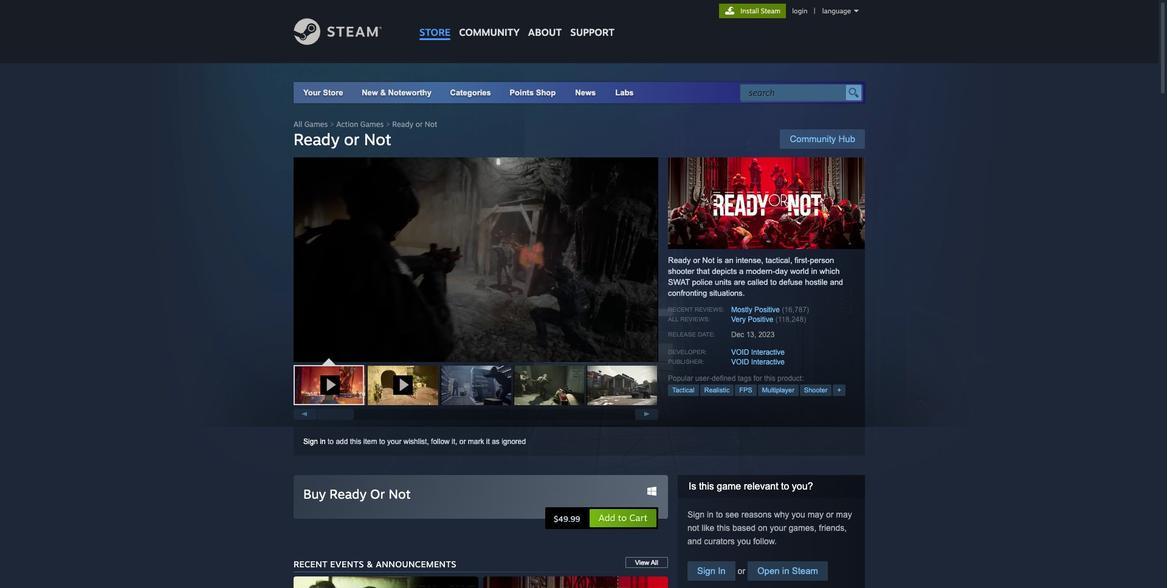 Task type: vqa. For each thing, say whether or not it's contained in the screenshot.
-25%
no



Task type: locate. For each thing, give the bounding box(es) containing it.
0 horizontal spatial and
[[688, 537, 702, 547]]

1 horizontal spatial >
[[386, 120, 390, 129]]

community hub
[[790, 134, 855, 144]]

your down why
[[770, 523, 787, 533]]

may up games,
[[808, 510, 824, 520]]

defined
[[712, 375, 736, 383]]

0 vertical spatial recent
[[668, 306, 693, 313]]

0 horizontal spatial may
[[808, 510, 824, 520]]

void for publisher:
[[731, 358, 749, 367]]

situations.
[[710, 289, 745, 298]]

sign up not
[[688, 510, 705, 520]]

sign in to see reasons why you may or may not like this based on your games, friends, and curators you follow.
[[688, 510, 852, 547]]

about link
[[524, 0, 566, 41]]

1 vertical spatial your
[[770, 523, 787, 533]]

ready down the all games "link" on the top of the page
[[294, 130, 340, 149]]

1 vertical spatial interactive
[[751, 358, 785, 367]]

1 vertical spatial void
[[731, 358, 749, 367]]

this right add
[[350, 438, 361, 446]]

1 vertical spatial all
[[668, 316, 679, 323]]

your
[[387, 438, 402, 446], [770, 523, 787, 533]]

in inside "link"
[[782, 566, 789, 576]]

in for sign in to see reasons why you may or may not like this based on your games, friends, and curators you follow.
[[707, 510, 714, 520]]

1 horizontal spatial and
[[830, 278, 843, 287]]

steam right install
[[761, 7, 781, 15]]

or up friends,
[[826, 510, 834, 520]]

0 horizontal spatial >
[[330, 120, 334, 129]]

13,
[[746, 331, 757, 339]]

ignored
[[502, 438, 526, 446]]

reviews: up all reviews:
[[695, 306, 725, 313]]

categories link
[[450, 88, 491, 97]]

1 horizontal spatial games
[[360, 120, 384, 129]]

all up release
[[668, 316, 679, 323]]

positive down mostly positive (16,787)
[[748, 316, 774, 324]]

to down day
[[770, 278, 777, 287]]

in inside sign in to see reasons why you may or may not like this based on your games, friends, and curators you follow.
[[707, 510, 714, 520]]

0 vertical spatial void interactive
[[731, 348, 785, 357]]

ready
[[392, 120, 414, 129], [294, 130, 340, 149], [668, 256, 691, 265], [330, 486, 367, 502]]

0 vertical spatial your
[[387, 438, 402, 446]]

popular
[[668, 375, 693, 383]]

reviews: for mostly positive (16,787)
[[695, 306, 725, 313]]

sign inside sign in to see reasons why you may or may not like this based on your games, friends, and curators you follow.
[[688, 510, 705, 520]]

void interactive up for
[[731, 358, 785, 367]]

and down not
[[688, 537, 702, 547]]

support link
[[566, 0, 619, 41]]

steam right open
[[792, 566, 818, 576]]

categories
[[450, 88, 491, 97]]

1 may from the left
[[808, 510, 824, 520]]

sign left in
[[697, 566, 716, 576]]

void interactive link down the dec 13, 2023
[[731, 348, 785, 357]]

see
[[726, 510, 739, 520]]

> left action
[[330, 120, 334, 129]]

2 interactive from the top
[[751, 358, 785, 367]]

ready up shooter
[[668, 256, 691, 265]]

0 vertical spatial reviews:
[[695, 306, 725, 313]]

follow
[[431, 438, 450, 446]]

1 horizontal spatial recent
[[668, 306, 693, 313]]

fps link
[[735, 385, 757, 396]]

follow.
[[753, 537, 777, 547]]

& right new at top
[[380, 88, 386, 97]]

(16,787)
[[782, 306, 809, 314]]

not left is
[[702, 256, 715, 265]]

store
[[323, 88, 343, 97]]

and inside ready or not is an intense, tactical, first-person shooter that depicts a modern-day world in which swat police units are called to defuse hostile and confronting situations.
[[830, 278, 843, 287]]

None search field
[[740, 84, 863, 102]]

void interactive link up for
[[731, 358, 785, 367]]

void down 'dec'
[[731, 348, 749, 357]]

1 vertical spatial positive
[[748, 316, 774, 324]]

1 void interactive from the top
[[731, 348, 785, 357]]

is this game relevant to you?
[[689, 482, 813, 492]]

sign left add
[[303, 438, 318, 446]]

curators
[[704, 537, 735, 547]]

in right open
[[782, 566, 789, 576]]

1 horizontal spatial may
[[836, 510, 852, 520]]

1 horizontal spatial steam
[[792, 566, 818, 576]]

0 vertical spatial you
[[792, 510, 805, 520]]

may
[[808, 510, 824, 520], [836, 510, 852, 520]]

positive
[[755, 306, 780, 314], [748, 316, 774, 324]]

that
[[697, 267, 710, 276]]

release date:
[[668, 331, 715, 338]]

1 vertical spatial void interactive
[[731, 358, 785, 367]]

to left you?
[[781, 482, 789, 492]]

hostile
[[805, 278, 828, 287]]

action games link
[[336, 120, 384, 129]]

your left wishlist,
[[387, 438, 402, 446]]

positive for very positive
[[748, 316, 774, 324]]

games right action
[[360, 120, 384, 129]]

product:
[[778, 375, 804, 383]]

police
[[692, 278, 713, 287]]

login | language
[[792, 7, 851, 15]]

0 vertical spatial sign
[[303, 438, 318, 446]]

recent for recent events & announcements
[[294, 559, 328, 570]]

you up games,
[[792, 510, 805, 520]]

2 vertical spatial sign
[[697, 566, 716, 576]]

you down based
[[737, 537, 751, 547]]

not down noteworthy
[[425, 120, 437, 129]]

and inside sign in to see reasons why you may or may not like this based on your games, friends, and curators you follow.
[[688, 537, 702, 547]]

cart
[[630, 513, 648, 524]]

not down all games > action games > ready or not
[[364, 130, 391, 149]]

games up 'ready or not'
[[304, 120, 328, 129]]

recent up all reviews:
[[668, 306, 693, 313]]

games
[[304, 120, 328, 129], [360, 120, 384, 129]]

to inside sign in to see reasons why you may or may not like this based on your games, friends, and curators you follow.
[[716, 510, 723, 520]]

1 vertical spatial steam
[[792, 566, 818, 576]]

mark
[[468, 438, 484, 446]]

this right for
[[764, 375, 776, 383]]

2 horizontal spatial all
[[668, 316, 679, 323]]

not right or
[[389, 486, 411, 502]]

0 horizontal spatial &
[[367, 559, 373, 570]]

in up hostile
[[811, 267, 818, 276]]

1 vertical spatial sign
[[688, 510, 705, 520]]

in for sign in to add this item to your wishlist, follow it, or mark it as ignored
[[320, 438, 326, 446]]

to
[[770, 278, 777, 287], [328, 438, 334, 446], [379, 438, 385, 446], [781, 482, 789, 492], [716, 510, 723, 520], [618, 513, 627, 524]]

release
[[668, 331, 696, 338]]

1 vertical spatial void interactive link
[[731, 358, 785, 367]]

> left the ready or not link
[[386, 120, 390, 129]]

open
[[758, 566, 780, 576]]

all up 'ready or not'
[[294, 120, 302, 129]]

this inside sign in to see reasons why you may or may not like this based on your games, friends, and curators you follow.
[[717, 523, 730, 533]]

1 vertical spatial reviews:
[[680, 316, 710, 323]]

ready inside ready or not is an intense, tactical, first-person shooter that depicts a modern-day world in which swat police units are called to defuse hostile and confronting situations.
[[668, 256, 691, 265]]

in
[[811, 267, 818, 276], [320, 438, 326, 446], [707, 510, 714, 520], [782, 566, 789, 576]]

void interactive for developer:
[[731, 348, 785, 357]]

1 horizontal spatial all
[[651, 559, 658, 567]]

1 void from the top
[[731, 348, 749, 357]]

this up curators
[[717, 523, 730, 533]]

reviews: down recent reviews:
[[680, 316, 710, 323]]

in up like
[[707, 510, 714, 520]]

to left see
[[716, 510, 723, 520]]

link to the steam homepage image
[[294, 18, 401, 45]]

hub
[[839, 134, 855, 144]]

0 vertical spatial interactive
[[751, 348, 785, 357]]

all right view
[[651, 559, 658, 567]]

void
[[731, 348, 749, 357], [731, 358, 749, 367]]

all for all games > action games > ready or not
[[294, 120, 302, 129]]

1 horizontal spatial &
[[380, 88, 386, 97]]

relevant
[[744, 482, 779, 492]]

user-
[[695, 375, 712, 383]]

login link
[[790, 7, 810, 15]]

modern-
[[746, 267, 775, 276]]

search search field
[[749, 85, 843, 101]]

0 vertical spatial positive
[[755, 306, 780, 314]]

not
[[425, 120, 437, 129], [364, 130, 391, 149], [702, 256, 715, 265], [389, 486, 411, 502]]

to left add
[[328, 438, 334, 446]]

view all
[[635, 559, 658, 567]]

2 vertical spatial all
[[651, 559, 658, 567]]

account menu navigation
[[719, 4, 865, 18]]

+
[[837, 387, 841, 394]]

interactive for publisher:
[[751, 358, 785, 367]]

or down noteworthy
[[416, 120, 423, 129]]

ready down 'new & noteworthy' link
[[392, 120, 414, 129]]

0 vertical spatial void interactive link
[[731, 348, 785, 357]]

why
[[774, 510, 789, 520]]

swat
[[668, 278, 690, 287]]

units
[[715, 278, 732, 287]]

this right is
[[699, 482, 714, 492]]

1 vertical spatial recent
[[294, 559, 328, 570]]

0 vertical spatial steam
[[761, 7, 781, 15]]

0 vertical spatial void
[[731, 348, 749, 357]]

interactive down 2023
[[751, 348, 785, 357]]

reviews:
[[695, 306, 725, 313], [680, 316, 710, 323]]

to right 'item'
[[379, 438, 385, 446]]

positive up very positive (118,248)
[[755, 306, 780, 314]]

all
[[294, 120, 302, 129], [668, 316, 679, 323], [651, 559, 658, 567]]

0 horizontal spatial recent
[[294, 559, 328, 570]]

void up popular user-defined tags for this product:
[[731, 358, 749, 367]]

0 horizontal spatial steam
[[761, 7, 781, 15]]

2 void from the top
[[731, 358, 749, 367]]

all games > action games > ready or not
[[294, 120, 437, 129]]

interactive up for
[[751, 358, 785, 367]]

0 horizontal spatial all
[[294, 120, 302, 129]]

and down which
[[830, 278, 843, 287]]

1 interactive from the top
[[751, 348, 785, 357]]

or down action
[[344, 130, 360, 149]]

labs link
[[606, 82, 644, 103]]

ready or not is an intense, tactical, first-person shooter that depicts a modern-day world in which swat police units are called to defuse hostile and confronting situations.
[[668, 256, 843, 298]]

or right it,
[[460, 438, 466, 446]]

positive for mostly positive
[[755, 306, 780, 314]]

wishlist,
[[404, 438, 429, 446]]

steam inside account menu navigation
[[761, 7, 781, 15]]

2023
[[759, 331, 775, 339]]

1 horizontal spatial you
[[792, 510, 805, 520]]

void interactive down the dec 13, 2023
[[731, 348, 785, 357]]

1 vertical spatial &
[[367, 559, 373, 570]]

in left add
[[320, 438, 326, 446]]

& right events
[[367, 559, 373, 570]]

0 horizontal spatial you
[[737, 537, 751, 547]]

tactical,
[[766, 256, 793, 265]]

shooter link
[[800, 385, 832, 396]]

1 void interactive link from the top
[[731, 348, 785, 357]]

1 horizontal spatial your
[[770, 523, 787, 533]]

0 vertical spatial all
[[294, 120, 302, 129]]

0 horizontal spatial your
[[387, 438, 402, 446]]

or up that
[[693, 256, 700, 265]]

0 vertical spatial and
[[830, 278, 843, 287]]

mostly
[[731, 306, 753, 314]]

an
[[725, 256, 734, 265]]

may up friends,
[[836, 510, 852, 520]]

buy
[[303, 486, 326, 502]]

0 horizontal spatial games
[[304, 120, 328, 129]]

2 void interactive from the top
[[731, 358, 785, 367]]

1 vertical spatial you
[[737, 537, 751, 547]]

ready or not link
[[392, 120, 437, 129]]

1 vertical spatial and
[[688, 537, 702, 547]]

or inside sign in to see reasons why you may or may not like this based on your games, friends, and curators you follow.
[[826, 510, 834, 520]]

2 > from the left
[[386, 120, 390, 129]]

it
[[486, 438, 490, 446]]

void interactive link for developer:
[[731, 348, 785, 357]]

2 void interactive link from the top
[[731, 358, 785, 367]]

steam
[[761, 7, 781, 15], [792, 566, 818, 576]]

not inside ready or not is an intense, tactical, first-person shooter that depicts a modern-day world in which swat police units are called to defuse hostile and confronting situations.
[[702, 256, 715, 265]]

recent left events
[[294, 559, 328, 570]]

intense,
[[736, 256, 764, 265]]



Task type: describe. For each thing, give the bounding box(es) containing it.
in for open in steam
[[782, 566, 789, 576]]

login
[[792, 7, 808, 15]]

add
[[599, 513, 616, 524]]

1 > from the left
[[330, 120, 334, 129]]

recent events & announcements
[[294, 559, 456, 570]]

shooter
[[668, 267, 695, 276]]

sign in link
[[688, 562, 736, 581]]

new & noteworthy link
[[362, 88, 432, 97]]

reviews: for very positive (118,248)
[[680, 316, 710, 323]]

publisher:
[[668, 359, 704, 365]]

action
[[336, 120, 358, 129]]

multiplayer
[[762, 387, 795, 394]]

reasons
[[742, 510, 772, 520]]

ready or not
[[294, 130, 391, 149]]

1 games from the left
[[304, 120, 328, 129]]

steam inside "link"
[[792, 566, 818, 576]]

friends,
[[819, 523, 847, 533]]

open in steam
[[758, 566, 818, 576]]

global menu navigation
[[415, 0, 619, 44]]

2 games from the left
[[360, 120, 384, 129]]

add to cart link
[[589, 509, 657, 528]]

a
[[739, 267, 744, 276]]

or right in
[[736, 567, 748, 576]]

tags
[[738, 375, 752, 383]]

new
[[362, 88, 378, 97]]

realistic
[[704, 387, 730, 394]]

sign in to add this item to your wishlist, follow it, or mark it as ignored
[[303, 438, 526, 446]]

store
[[420, 26, 451, 38]]

2 may from the left
[[836, 510, 852, 520]]

0 vertical spatial &
[[380, 88, 386, 97]]

sign for sign in to see reasons why you may or may not like this based on your games, friends, and curators you follow.
[[688, 510, 705, 520]]

in inside ready or not is an intense, tactical, first-person shooter that depicts a modern-day world in which swat police units are called to defuse hostile and confronting situations.
[[811, 267, 818, 276]]

all reviews:
[[668, 316, 710, 323]]

sign in
[[697, 566, 726, 576]]

your
[[303, 88, 321, 97]]

noteworthy
[[388, 88, 432, 97]]

day
[[775, 267, 788, 276]]

install steam link
[[719, 4, 786, 18]]

is
[[717, 256, 723, 265]]

for
[[754, 375, 762, 383]]

or
[[370, 486, 385, 502]]

to right add on the right bottom
[[618, 513, 627, 524]]

news
[[575, 88, 596, 97]]

your inside sign in to see reasons why you may or may not like this based on your games, friends, and curators you follow.
[[770, 523, 787, 533]]

labs
[[615, 88, 634, 97]]

|
[[814, 7, 816, 15]]

recent for recent reviews:
[[668, 306, 693, 313]]

community
[[459, 26, 520, 38]]

tactical
[[672, 387, 695, 394]]

all for all reviews:
[[668, 316, 679, 323]]

developer:
[[668, 349, 707, 356]]

shooter
[[804, 387, 828, 394]]

defuse
[[779, 278, 803, 287]]

sign for sign in
[[697, 566, 716, 576]]

on
[[758, 523, 768, 533]]

realistic link
[[700, 385, 734, 396]]

in
[[718, 566, 726, 576]]

not
[[688, 523, 700, 533]]

shop
[[536, 88, 556, 97]]

$49.99
[[554, 514, 580, 524]]

multiplayer link
[[758, 385, 799, 396]]

sign in link
[[303, 438, 326, 446]]

view
[[635, 559, 650, 567]]

as
[[492, 438, 500, 446]]

add to cart
[[599, 513, 648, 524]]

void interactive link for publisher:
[[731, 358, 785, 367]]

to inside ready or not is an intense, tactical, first-person shooter that depicts a modern-day world in which swat police units are called to defuse hostile and confronting situations.
[[770, 278, 777, 287]]

is
[[689, 482, 696, 492]]

interactive for developer:
[[751, 348, 785, 357]]

install
[[741, 7, 759, 15]]

about
[[528, 26, 562, 38]]

tactical link
[[668, 385, 699, 396]]

world
[[790, 267, 809, 276]]

sign for sign in to add this item to your wishlist, follow it, or mark it as ignored
[[303, 438, 318, 446]]

popular user-defined tags for this product:
[[668, 375, 804, 383]]

community link
[[455, 0, 524, 44]]

very positive (118,248)
[[731, 316, 806, 324]]

dec
[[731, 331, 744, 339]]

void interactive for publisher:
[[731, 358, 785, 367]]

your store link
[[303, 88, 343, 97]]

all games link
[[294, 120, 328, 129]]

void for developer:
[[731, 348, 749, 357]]

points shop
[[510, 88, 556, 97]]

language
[[823, 7, 851, 15]]

game
[[717, 482, 741, 492]]

mostly positive (16,787)
[[731, 306, 809, 314]]

open in steam link
[[748, 562, 828, 581]]

(118,248)
[[776, 316, 806, 324]]

announcements
[[376, 559, 456, 570]]

item
[[363, 438, 377, 446]]

or inside ready or not is an intense, tactical, first-person shooter that depicts a modern-day world in which swat police units are called to defuse hostile and confronting situations.
[[693, 256, 700, 265]]

very
[[731, 316, 746, 324]]

points shop link
[[500, 82, 566, 103]]

you?
[[792, 482, 813, 492]]

news link
[[566, 82, 606, 103]]

recent reviews:
[[668, 306, 725, 313]]

ready left or
[[330, 486, 367, 502]]

are
[[734, 278, 745, 287]]

based
[[733, 523, 756, 533]]



